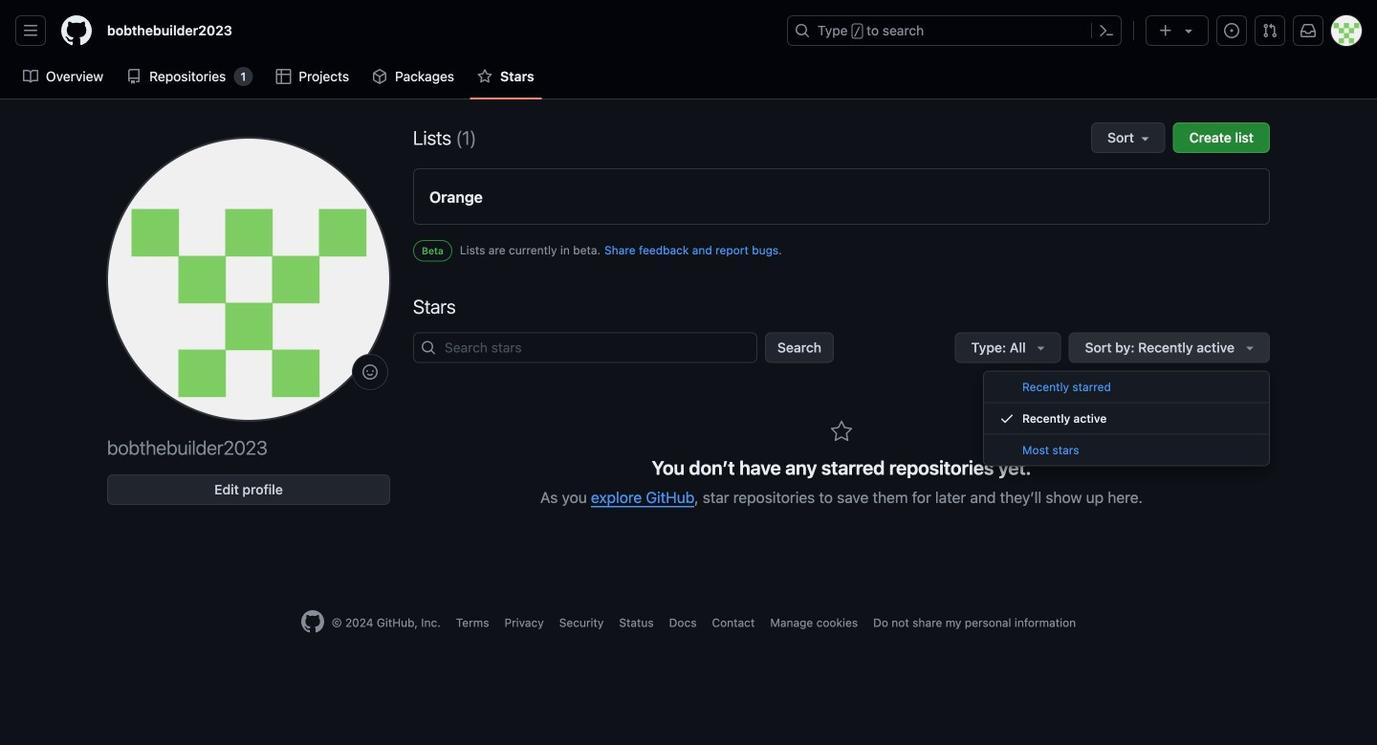 Task type: describe. For each thing, give the bounding box(es) containing it.
git pull request image
[[1262, 23, 1278, 38]]

table image
[[276, 69, 291, 84]]

notifications image
[[1301, 23, 1316, 38]]

0 vertical spatial homepage image
[[61, 15, 92, 46]]

repo image
[[126, 69, 142, 84]]

Search stars search field
[[413, 332, 757, 363]]

plus image
[[1158, 23, 1173, 38]]

change your avatar image
[[107, 138, 390, 421]]

1 horizontal spatial triangle down image
[[1181, 23, 1196, 38]]

book image
[[23, 69, 38, 84]]

star image
[[830, 420, 853, 443]]

0 horizontal spatial triangle down image
[[1033, 340, 1049, 355]]



Task type: locate. For each thing, give the bounding box(es) containing it.
0 horizontal spatial homepage image
[[61, 15, 92, 46]]

triangle down image
[[1181, 23, 1196, 38], [1033, 340, 1049, 355], [1242, 340, 1258, 355]]

menu
[[984, 371, 1269, 466]]

homepage image
[[61, 15, 92, 46], [301, 610, 324, 633]]

issue opened image
[[1224, 23, 1239, 38]]

package image
[[372, 69, 387, 84]]

2 horizontal spatial triangle down image
[[1242, 340, 1258, 355]]

smiley image
[[362, 364, 378, 380]]

1 horizontal spatial homepage image
[[301, 610, 324, 633]]

1 vertical spatial homepage image
[[301, 610, 324, 633]]

search image
[[421, 340, 436, 355]]

feature release label: beta element
[[413, 240, 452, 262]]

command palette image
[[1099, 23, 1114, 38]]

star image
[[477, 69, 493, 84]]



Task type: vqa. For each thing, say whether or not it's contained in the screenshot.
reply Image in the left bottom of the page
no



